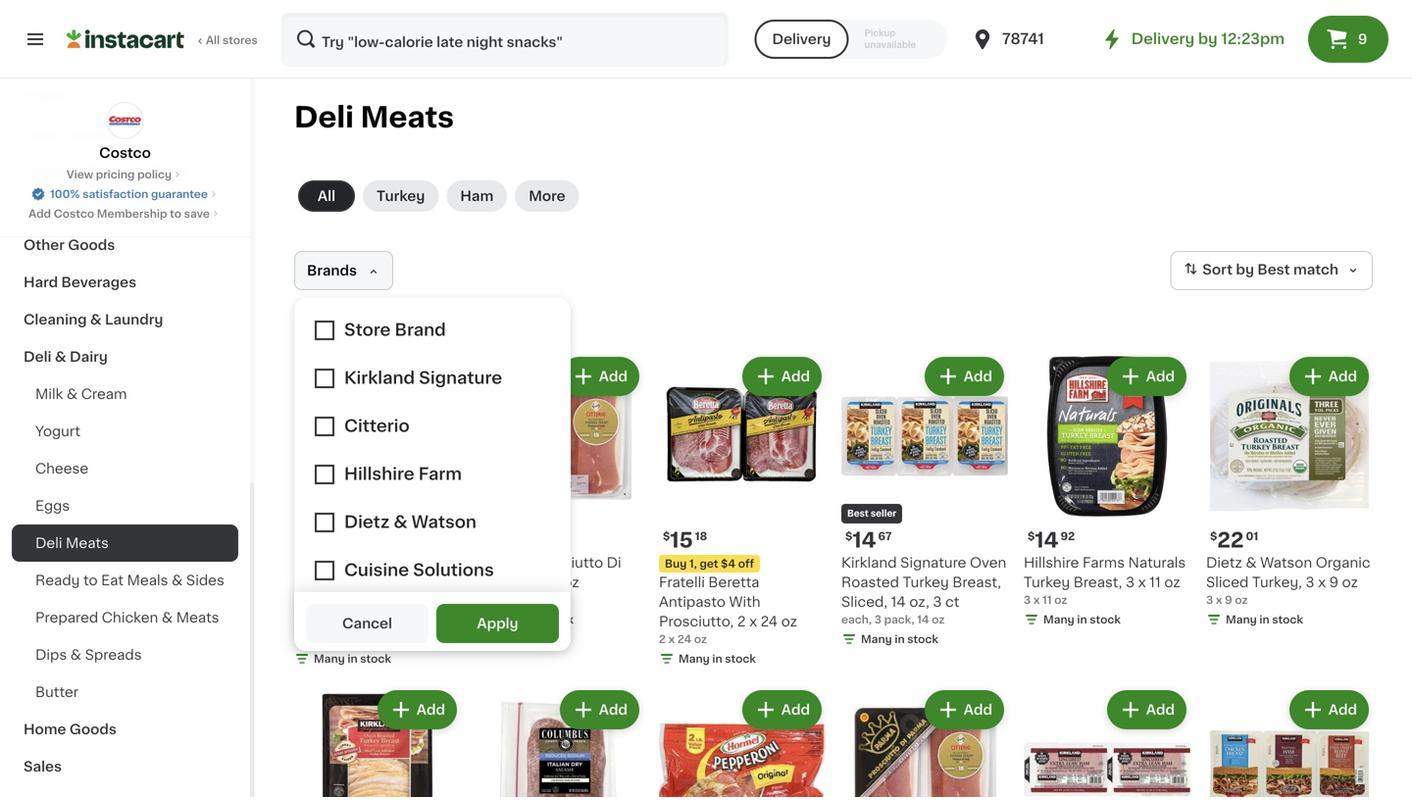 Task type: locate. For each thing, give the bounding box(es) containing it.
pack,
[[884, 614, 915, 625]]

best inside field
[[1258, 263, 1290, 277]]

in down hillshire farms naturals turkey breast, 3 x 11 oz 3 x 11 oz in the bottom of the page
[[1077, 614, 1087, 625]]

None search field
[[280, 12, 729, 67]]

x down naturals
[[1138, 576, 1146, 589]]

dietz & watson organic sliced turkey, 3 x 9 oz 3 x 9 oz
[[1206, 556, 1371, 606]]

best left match
[[1258, 263, 1290, 277]]

Best match Sort by field
[[1170, 251, 1373, 290]]

yogurt link
[[12, 413, 238, 450]]

to inside add costco membership to save link
[[170, 208, 181, 219]]

in
[[530, 614, 540, 625], [1077, 614, 1087, 625], [1260, 614, 1270, 625], [895, 634, 905, 645], [348, 654, 358, 664], [712, 654, 722, 664]]

match
[[1293, 263, 1339, 277]]

get
[[335, 559, 354, 569], [700, 559, 718, 569]]

24
[[761, 615, 778, 629], [678, 634, 692, 645]]

9
[[1358, 32, 1368, 46], [1329, 576, 1339, 589], [1225, 595, 1232, 606]]

low
[[368, 576, 397, 589]]

0 vertical spatial best
[[1258, 263, 1290, 277]]

many
[[496, 614, 527, 625], [1043, 614, 1075, 625], [1226, 614, 1257, 625], [861, 634, 892, 645], [314, 654, 345, 664], [679, 654, 710, 664]]

1 horizontal spatial off
[[738, 559, 754, 569]]

1 vertical spatial best
[[847, 509, 869, 518]]

all link
[[298, 180, 355, 212]]

by for sort
[[1236, 263, 1254, 277]]

0 horizontal spatial buy
[[300, 559, 322, 569]]

2 buy from the left
[[665, 559, 687, 569]]

eat
[[101, 574, 124, 587]]

prosciutto
[[532, 556, 603, 570]]

oz inside kirkland signature oven roasted turkey breast, sliced, 14 oz, 3 ct each, 3 pack, 14 oz
[[932, 614, 945, 625]]

breast, down oven
[[953, 576, 1001, 589]]

to left 'eat'
[[83, 574, 98, 587]]

stock down hillshire farms naturals turkey breast, 3 x 11 oz 3 x 11 oz in the bottom of the page
[[1090, 614, 1121, 625]]

1 horizontal spatial buy 1, get $4 off
[[665, 559, 754, 569]]

1 horizontal spatial 6
[[551, 576, 560, 589]]

many in stock down pack,
[[861, 634, 938, 645]]

2 breast, from the left
[[1074, 576, 1122, 589]]

1 horizontal spatial 16
[[313, 634, 325, 645]]

2 vertical spatial deli
[[35, 536, 62, 550]]

deli meats up ready
[[35, 536, 109, 550]]

0 horizontal spatial $4
[[356, 559, 371, 569]]

ham link
[[447, 180, 507, 212]]

1 horizontal spatial 11
[[1150, 576, 1161, 589]]

78741 button
[[971, 12, 1089, 67]]

goods up the beverages
[[68, 238, 115, 252]]

1 horizontal spatial all
[[318, 189, 335, 203]]

6 down parma,
[[495, 595, 502, 606]]

meats
[[360, 103, 454, 131], [66, 536, 109, 550], [176, 611, 219, 625]]

meats down sides
[[176, 611, 219, 625]]

to
[[170, 208, 181, 219], [83, 574, 98, 587]]

0 vertical spatial by
[[1198, 32, 1218, 46]]

many in stock down "citterio prosciutto di parma, 2 x 6 oz 2 x 6 oz"
[[496, 614, 574, 625]]

all for all
[[318, 189, 335, 203]]

14
[[853, 530, 876, 551], [1035, 530, 1059, 551], [891, 595, 906, 609], [917, 614, 929, 625]]

& left sides
[[172, 574, 183, 587]]

x down with
[[749, 615, 757, 629]]

stock down the fratelli beretta antipasto with prosciutto, 2 x 24 oz 2 x 24 oz
[[725, 654, 756, 664]]

& left dairy
[[55, 350, 66, 364]]

2 horizontal spatial 9
[[1358, 32, 1368, 46]]

costco
[[99, 146, 151, 160], [54, 208, 94, 219]]

many for sliced
[[1226, 614, 1257, 625]]

ready to eat meals & sides
[[35, 574, 224, 587]]

1 vertical spatial deli
[[24, 350, 51, 364]]

goods for paper goods
[[68, 127, 115, 140]]

off up low
[[373, 559, 389, 569]]

6
[[551, 576, 560, 589], [495, 595, 502, 606]]

Search field
[[282, 14, 727, 65]]

1 get from the left
[[335, 559, 354, 569]]

$ for $ 14 92
[[1028, 531, 1035, 542]]

0 horizontal spatial 16
[[294, 615, 309, 629]]

0 vertical spatial meats
[[360, 103, 454, 131]]

2 horizontal spatial turkey
[[1024, 576, 1070, 589]]

in down cancel
[[348, 654, 358, 664]]

16
[[294, 615, 309, 629], [313, 634, 325, 645]]

to down guarantee
[[170, 208, 181, 219]]

0 vertical spatial deli meats
[[294, 103, 454, 131]]

deli for deli meats link
[[35, 536, 62, 550]]

1 horizontal spatial deli meats
[[294, 103, 454, 131]]

1 horizontal spatial costco
[[99, 146, 151, 160]]

100%
[[50, 189, 80, 200]]

$ left 18
[[663, 531, 670, 542]]

$4 up beretta on the right of the page
[[721, 559, 736, 569]]

1 horizontal spatial 9
[[1329, 576, 1339, 589]]

deli meats link
[[12, 525, 238, 562]]

1 horizontal spatial 1,
[[689, 559, 697, 569]]

stock
[[543, 614, 574, 625], [1090, 614, 1121, 625], [1272, 614, 1303, 625], [907, 634, 938, 645], [360, 654, 391, 664], [725, 654, 756, 664]]

buy 1, get $4 off down 18
[[665, 559, 754, 569]]

x down organic
[[1318, 576, 1326, 589]]

0 horizontal spatial delivery
[[772, 32, 831, 46]]

stock down pack,
[[907, 634, 938, 645]]

17 67
[[305, 530, 342, 551]]

turkey link
[[363, 180, 439, 212]]

many down hillshire
[[1043, 614, 1075, 625]]

deli down eggs
[[35, 536, 62, 550]]

$ up dietz on the bottom of the page
[[1210, 531, 1217, 542]]

3 left pack,
[[874, 614, 882, 625]]

buy
[[300, 559, 322, 569], [665, 559, 687, 569]]

0 horizontal spatial all
[[206, 35, 220, 46]]

0 vertical spatial 6
[[551, 576, 560, 589]]

& for laundry
[[90, 313, 102, 327]]

0 horizontal spatial buy 1, get $4 off
[[300, 559, 389, 569]]

1 horizontal spatial best
[[1258, 263, 1290, 277]]

& down the beverages
[[90, 313, 102, 327]]

many in stock for sliced
[[1226, 614, 1303, 625]]

$
[[663, 531, 670, 542], [845, 531, 853, 542], [1028, 531, 1035, 542], [1210, 531, 1217, 542]]

1 horizontal spatial turkey
[[903, 576, 949, 589]]

24 right the prosciutto,
[[761, 615, 778, 629]]

1 off from the left
[[373, 559, 389, 569]]

0 horizontal spatial 1,
[[325, 559, 332, 569]]

delivery for delivery
[[772, 32, 831, 46]]

turkey up oz, at the bottom right of the page
[[903, 576, 949, 589]]

oz down hillshire
[[1055, 595, 1067, 606]]

goods for other goods
[[68, 238, 115, 252]]

prepared
[[35, 611, 98, 625]]

stock down "citterio prosciutto di parma, 2 x 6 oz 2 x 6 oz"
[[543, 614, 574, 625]]

& for dairy
[[55, 350, 66, 364]]

best
[[1258, 263, 1290, 277], [847, 509, 869, 518]]

costco up the personal
[[99, 146, 151, 160]]

by for delivery
[[1198, 32, 1218, 46]]

& up 100%
[[74, 164, 85, 178]]

0 vertical spatial to
[[170, 208, 181, 219]]

2 buy 1, get $4 off from the left
[[665, 559, 754, 569]]

goods up health & personal care
[[68, 127, 115, 140]]

deli for deli & dairy link on the left of page
[[24, 350, 51, 364]]

brands
[[307, 264, 357, 278]]

x
[[539, 576, 547, 589], [1138, 576, 1146, 589], [1318, 576, 1326, 589], [486, 595, 493, 606], [1034, 595, 1040, 606], [1216, 595, 1222, 606], [437, 595, 445, 609], [749, 615, 757, 629], [304, 634, 310, 645], [668, 634, 675, 645]]

0 horizontal spatial breast,
[[953, 576, 1001, 589]]

many in stock for breast,
[[1043, 614, 1121, 625]]

1,
[[325, 559, 332, 569], [689, 559, 697, 569]]

oz down sliced
[[1235, 595, 1248, 606]]

2 down parma,
[[477, 595, 483, 606]]

get down 18
[[700, 559, 718, 569]]

0 horizontal spatial 67
[[329, 531, 342, 542]]

meats up turkey 'link'
[[360, 103, 454, 131]]

many for dry
[[314, 654, 345, 664]]

0 vertical spatial costco
[[99, 146, 151, 160]]

by inside field
[[1236, 263, 1254, 277]]

11 down naturals
[[1150, 576, 1161, 589]]

0 horizontal spatial to
[[83, 574, 98, 587]]

buy up fratelli
[[665, 559, 687, 569]]

fratelli
[[659, 576, 705, 589]]

breast, inside kirkland signature oven roasted turkey breast, sliced, 14 oz, 3 ct each, 3 pack, 14 oz
[[953, 576, 1001, 589]]

1 horizontal spatial $4
[[721, 559, 736, 569]]

2 vertical spatial goods
[[70, 723, 117, 736]]

meals
[[127, 574, 168, 587]]

1 vertical spatial deli meats
[[35, 536, 109, 550]]

all left turkey 'link'
[[318, 189, 335, 203]]

$ inside $ 14 67
[[845, 531, 853, 542]]

$ inside "$ 22 01"
[[1210, 531, 1217, 542]]

&
[[74, 164, 85, 178], [90, 313, 102, 327], [55, 350, 66, 364], [67, 387, 78, 401], [1246, 556, 1257, 570], [172, 574, 183, 587], [162, 611, 173, 625], [70, 648, 81, 662]]

2 $ from the left
[[845, 531, 853, 542]]

x down parma,
[[486, 595, 493, 606]]

11
[[1150, 576, 1161, 589], [1043, 595, 1052, 606]]

many in stock down the prosciutto,
[[679, 654, 756, 664]]

product group containing 15
[[659, 353, 826, 671]]

ready
[[35, 574, 80, 587]]

off up beretta on the right of the page
[[738, 559, 754, 569]]

1 horizontal spatial get
[[700, 559, 718, 569]]

2 down with
[[737, 615, 746, 629]]

in right apply
[[530, 614, 540, 625]]

& right chicken
[[162, 611, 173, 625]]

15
[[670, 530, 693, 551]]

by right sort
[[1236, 263, 1254, 277]]

1 horizontal spatial buy
[[665, 559, 687, 569]]

product group containing 22
[[1206, 353, 1373, 632]]

1 $ from the left
[[663, 531, 670, 542]]

3 down 'watson'
[[1306, 576, 1315, 589]]

add costco membership to save
[[29, 208, 210, 219]]

x down hillshire
[[1034, 595, 1040, 606]]

italian
[[294, 595, 336, 609]]

01
[[1246, 531, 1258, 542]]

67 right 17
[[329, 531, 342, 542]]

oz down the prosciutto,
[[694, 634, 707, 645]]

yogurt
[[35, 425, 81, 438]]

oz right pack,
[[932, 614, 945, 625]]

1 horizontal spatial delivery
[[1131, 32, 1195, 46]]

0 horizontal spatial get
[[335, 559, 354, 569]]

0 vertical spatial goods
[[68, 127, 115, 140]]

stores
[[223, 35, 258, 46]]

home
[[24, 723, 66, 736]]

2 1, from the left
[[689, 559, 697, 569]]

& right dips
[[70, 648, 81, 662]]

1 horizontal spatial to
[[170, 208, 181, 219]]

100% satisfaction guarantee
[[50, 189, 208, 200]]

membership
[[97, 208, 167, 219]]

stock down cancel button
[[360, 654, 391, 664]]

1 buy from the left
[[300, 559, 322, 569]]

1 67 from the left
[[329, 531, 342, 542]]

costco logo image
[[106, 102, 144, 139]]

& inside "link"
[[90, 313, 102, 327]]

signature
[[900, 556, 966, 570]]

2 horizontal spatial meats
[[360, 103, 454, 131]]

in for sliced
[[1260, 614, 1270, 625]]

1 vertical spatial goods
[[68, 238, 115, 252]]

1 vertical spatial 6
[[495, 595, 502, 606]]

paper
[[24, 127, 65, 140]]

6 down the prosciutto
[[551, 576, 560, 589]]

meats up 'eat'
[[66, 536, 109, 550]]

add button
[[379, 359, 455, 394], [562, 359, 637, 394], [744, 359, 820, 394], [927, 359, 1002, 394], [1109, 359, 1185, 394], [1291, 359, 1367, 394], [379, 692, 455, 728], [562, 692, 637, 728], [744, 692, 820, 728], [927, 692, 1002, 728], [1109, 692, 1185, 728], [1291, 692, 1367, 728]]

all left stores
[[206, 35, 220, 46]]

more link
[[515, 180, 579, 212]]

0 vertical spatial all
[[206, 35, 220, 46]]

many in stock down hillshire farms naturals turkey breast, 3 x 11 oz 3 x 11 oz in the bottom of the page
[[1043, 614, 1121, 625]]

delivery inside delivery by 12:23pm link
[[1131, 32, 1195, 46]]

0 horizontal spatial 11
[[1043, 595, 1052, 606]]

1 vertical spatial all
[[318, 189, 335, 203]]

14 left 92
[[1035, 530, 1059, 551]]

turkey right all link
[[377, 189, 425, 203]]

many in stock for 2
[[496, 614, 574, 625]]

in down pack,
[[895, 634, 905, 645]]

ham
[[460, 189, 494, 203]]

$ 14 92
[[1028, 530, 1075, 551]]

view
[[67, 169, 93, 180]]

many for prosciutto,
[[679, 654, 710, 664]]

1 horizontal spatial breast,
[[1074, 576, 1122, 589]]

turkey inside kirkland signature oven roasted turkey breast, sliced, 14 oz, 3 ct each, 3 pack, 14 oz
[[903, 576, 949, 589]]

1 vertical spatial meats
[[66, 536, 109, 550]]

1 vertical spatial by
[[1236, 263, 1254, 277]]

& right milk
[[67, 387, 78, 401]]

many in stock down cancel
[[314, 654, 391, 664]]

stock for salame,
[[360, 654, 391, 664]]

get up columbus
[[335, 559, 354, 569]]

1, up fratelli
[[689, 559, 697, 569]]

many down each,
[[861, 634, 892, 645]]

paper goods
[[24, 127, 115, 140]]

1 vertical spatial 16
[[313, 634, 325, 645]]

0 vertical spatial 16
[[294, 615, 309, 629]]

product group
[[294, 353, 461, 671], [477, 353, 643, 632], [659, 353, 826, 671], [841, 353, 1008, 651], [1024, 353, 1191, 632], [1206, 353, 1373, 632], [294, 686, 461, 797], [477, 686, 643, 797], [659, 686, 826, 797], [841, 686, 1008, 797], [1024, 686, 1191, 797], [1206, 686, 1373, 797]]

0 horizontal spatial 24
[[678, 634, 692, 645]]

1 vertical spatial costco
[[54, 208, 94, 219]]

1 horizontal spatial by
[[1236, 263, 1254, 277]]

oz left each,
[[781, 615, 797, 629]]

in down turkey,
[[1260, 614, 1270, 625]]

1 vertical spatial to
[[83, 574, 98, 587]]

farms
[[1083, 556, 1125, 570]]

stock for x
[[543, 614, 574, 625]]

0 horizontal spatial best
[[847, 509, 869, 518]]

cheese
[[35, 462, 88, 476]]

1 horizontal spatial 24
[[761, 615, 778, 629]]

deli up milk
[[24, 350, 51, 364]]

buy 1, get $4 off up columbus
[[300, 559, 389, 569]]

0 horizontal spatial by
[[1198, 32, 1218, 46]]

delivery inside delivery button
[[772, 32, 831, 46]]

1 breast, from the left
[[953, 576, 1001, 589]]

deli & dairy
[[24, 350, 108, 364]]

$ inside $ 14 92
[[1028, 531, 1035, 542]]

by
[[1198, 32, 1218, 46], [1236, 263, 1254, 277]]

butter
[[35, 686, 79, 699]]

1 horizontal spatial 67
[[878, 531, 892, 542]]

all stores
[[206, 35, 258, 46]]

& inside the dietz & watson organic sliced turkey, 3 x 9 oz 3 x 9 oz
[[1246, 556, 1257, 570]]

delivery for delivery by 12:23pm
[[1131, 32, 1195, 46]]

0 horizontal spatial deli meats
[[35, 536, 109, 550]]

turkey
[[377, 189, 425, 203], [903, 576, 949, 589], [1024, 576, 1070, 589]]

many in stock down turkey,
[[1226, 614, 1303, 625]]

& inside 'link'
[[67, 387, 78, 401]]

0 vertical spatial 11
[[1150, 576, 1161, 589]]

cleaning & laundry
[[24, 313, 163, 327]]

1 vertical spatial 11
[[1043, 595, 1052, 606]]

2 vertical spatial 9
[[1225, 595, 1232, 606]]

$ inside $ 15 18
[[663, 531, 670, 542]]

many down cancel
[[314, 654, 345, 664]]

0 horizontal spatial turkey
[[377, 189, 425, 203]]

2 $4 from the left
[[721, 559, 736, 569]]

11 down hillshire
[[1043, 595, 1052, 606]]

parma,
[[477, 576, 524, 589]]

by left 12:23pm
[[1198, 32, 1218, 46]]

1 horizontal spatial meats
[[176, 611, 219, 625]]

sort
[[1203, 263, 1233, 277]]

2 off from the left
[[738, 559, 754, 569]]

4 $ from the left
[[1210, 531, 1217, 542]]

$ down best seller
[[845, 531, 853, 542]]

deli meats up turkey 'link'
[[294, 103, 454, 131]]

many in stock for turkey
[[861, 634, 938, 645]]

0 vertical spatial 9
[[1358, 32, 1368, 46]]

dietz
[[1206, 556, 1242, 570]]

other goods
[[24, 238, 115, 252]]

seller
[[871, 509, 897, 518]]

2 67 from the left
[[878, 531, 892, 542]]

0 horizontal spatial off
[[373, 559, 389, 569]]

fratelli beretta antipasto with prosciutto, 2 x 24 oz 2 x 24 oz
[[659, 576, 797, 645]]

& for spreads
[[70, 648, 81, 662]]

in down the prosciutto,
[[712, 654, 722, 664]]

78741
[[1002, 32, 1044, 46]]

each,
[[841, 614, 872, 625]]

3 down naturals
[[1126, 576, 1135, 589]]

satisfaction
[[83, 189, 148, 200]]

many down sliced
[[1226, 614, 1257, 625]]

67
[[329, 531, 342, 542], [878, 531, 892, 542]]

3 $ from the left
[[1028, 531, 1035, 542]]



Task type: describe. For each thing, give the bounding box(es) containing it.
1 vertical spatial 9
[[1329, 576, 1339, 589]]

service type group
[[755, 20, 947, 59]]

& for watson
[[1246, 556, 1257, 570]]

x down the prosciutto
[[539, 576, 547, 589]]

x down sliced
[[1216, 595, 1222, 606]]

eggs
[[35, 499, 70, 513]]

14 down oz, at the bottom right of the page
[[917, 614, 929, 625]]

1 1, from the left
[[325, 559, 332, 569]]

watson
[[1260, 556, 1312, 570]]

x down sodium
[[437, 595, 445, 609]]

ready to eat meals & sides link
[[12, 562, 238, 599]]

in for breast,
[[1077, 614, 1087, 625]]

hard
[[24, 276, 58, 289]]

9 inside button
[[1358, 32, 1368, 46]]

$ for $ 22 01
[[1210, 531, 1217, 542]]

2 down sodium
[[425, 595, 434, 609]]

columbus
[[294, 576, 365, 589]]

sodium
[[400, 576, 452, 589]]

2 down the prosciutto,
[[659, 634, 666, 645]]

14 up pack,
[[891, 595, 906, 609]]

to inside the ready to eat meals & sides link
[[83, 574, 98, 587]]

kirkland
[[841, 556, 897, 570]]

personal
[[89, 164, 151, 178]]

cancel button
[[306, 604, 429, 643]]

2 get from the left
[[700, 559, 718, 569]]

many in stock for dry
[[314, 654, 391, 664]]

oz down the prosciutto
[[563, 576, 579, 589]]

in for 2
[[530, 614, 540, 625]]

many for breast,
[[1043, 614, 1075, 625]]

14 up 'kirkland'
[[853, 530, 876, 551]]

goods for home goods
[[70, 723, 117, 736]]

ct
[[945, 595, 960, 609]]

view pricing policy link
[[67, 167, 183, 182]]

turkey,
[[1252, 576, 1302, 589]]

3 left ct
[[933, 595, 942, 609]]

home goods link
[[12, 711, 238, 748]]

many for turkey
[[861, 634, 892, 645]]

stock for 3
[[1090, 614, 1121, 625]]

citterio prosciutto di parma, 2 x 6 oz 2 x 6 oz
[[477, 556, 621, 606]]

$ 22 01
[[1210, 530, 1258, 551]]

2 vertical spatial meats
[[176, 611, 219, 625]]

2 down italian
[[294, 634, 301, 645]]

in for prosciutto,
[[712, 654, 722, 664]]

liquor
[[24, 89, 69, 103]]

dips & spreads
[[35, 648, 142, 662]]

deli & dairy link
[[12, 338, 238, 376]]

many for 2
[[496, 614, 527, 625]]

hard beverages
[[24, 276, 136, 289]]

roasted
[[841, 576, 899, 589]]

brands button
[[294, 251, 393, 290]]

dry
[[339, 595, 364, 609]]

pricing
[[96, 169, 135, 180]]

$ 15 18
[[663, 530, 707, 551]]

oz down organic
[[1342, 576, 1358, 589]]

butter link
[[12, 674, 238, 711]]

di
[[607, 556, 621, 570]]

oz down naturals
[[1164, 576, 1180, 589]]

stock for turkey,
[[1272, 614, 1303, 625]]

save
[[184, 208, 210, 219]]

92
[[1061, 531, 1075, 542]]

cleaning
[[24, 313, 87, 327]]

apply
[[477, 617, 518, 631]]

17
[[305, 530, 327, 551]]

health & personal care link
[[12, 152, 238, 189]]

spreads
[[85, 648, 142, 662]]

sides
[[186, 574, 224, 587]]

0 vertical spatial 24
[[761, 615, 778, 629]]

breast, inside hillshire farms naturals turkey breast, 3 x 11 oz 3 x 11 oz
[[1074, 576, 1122, 589]]

x down italian
[[304, 634, 310, 645]]

best seller
[[847, 509, 897, 518]]

turkey inside hillshire farms naturals turkey breast, 3 x 11 oz 3 x 11 oz
[[1024, 576, 1070, 589]]

x down the prosciutto,
[[668, 634, 675, 645]]

milk
[[35, 387, 63, 401]]

apply button
[[436, 604, 559, 643]]

1 vertical spatial 24
[[678, 634, 692, 645]]

oz down dry
[[327, 634, 340, 645]]

all stores link
[[67, 12, 259, 67]]

3 down hillshire
[[1024, 595, 1031, 606]]

cream
[[81, 387, 127, 401]]

in for turkey
[[895, 634, 905, 645]]

1 $4 from the left
[[356, 559, 371, 569]]

0 horizontal spatial costco
[[54, 208, 94, 219]]

citterio
[[477, 556, 528, 570]]

stock for 2
[[725, 654, 756, 664]]

9 button
[[1308, 16, 1389, 63]]

many in stock for prosciutto,
[[679, 654, 756, 664]]

sales link
[[12, 748, 238, 786]]

hillshire
[[1024, 556, 1079, 570]]

1 buy 1, get $4 off from the left
[[300, 559, 389, 569]]

dips
[[35, 648, 67, 662]]

all for all stores
[[206, 35, 220, 46]]

cheese link
[[12, 450, 238, 487]]

cleaning & laundry link
[[12, 301, 238, 338]]

kirkland signature oven roasted turkey breast, sliced, 14 oz, 3 ct each, 3 pack, 14 oz
[[841, 556, 1006, 625]]

other goods link
[[12, 227, 238, 264]]

delivery by 12:23pm
[[1131, 32, 1285, 46]]

laundry
[[105, 313, 163, 327]]

& for personal
[[74, 164, 85, 178]]

in for dry
[[348, 654, 358, 664]]

$ for $ 14 67
[[845, 531, 853, 542]]

12:23pm
[[1221, 32, 1285, 46]]

with
[[729, 595, 761, 609]]

oven
[[970, 556, 1006, 570]]

wine
[[24, 201, 59, 215]]

paper goods link
[[12, 115, 238, 152]]

eggs link
[[12, 487, 238, 525]]

delivery button
[[755, 20, 849, 59]]

stock for breast,
[[907, 634, 938, 645]]

sliced
[[1206, 576, 1249, 589]]

guarantee
[[151, 189, 208, 200]]

$ 14 67
[[845, 530, 892, 551]]

product group containing 17
[[294, 353, 461, 671]]

3 down sliced
[[1206, 595, 1213, 606]]

67 inside $ 14 67
[[878, 531, 892, 542]]

& for cream
[[67, 387, 78, 401]]

instacart logo image
[[67, 27, 184, 51]]

0 horizontal spatial 9
[[1225, 595, 1232, 606]]

oz down parma,
[[505, 595, 518, 606]]

0 horizontal spatial meats
[[66, 536, 109, 550]]

more
[[529, 189, 566, 203]]

0 horizontal spatial 6
[[495, 595, 502, 606]]

prepared chicken & meats
[[35, 611, 219, 625]]

prepared chicken & meats link
[[12, 599, 238, 636]]

22
[[1217, 530, 1244, 551]]

other
[[24, 238, 65, 252]]

0 vertical spatial deli
[[294, 103, 354, 131]]

deli meats inside deli meats link
[[35, 536, 109, 550]]

oz down italian
[[313, 615, 329, 629]]

liquor link
[[12, 77, 238, 115]]

67 inside 17 67
[[329, 531, 342, 542]]

turkey inside 'link'
[[377, 189, 425, 203]]

best for best seller
[[847, 509, 869, 518]]

best for best match
[[1258, 263, 1290, 277]]

view pricing policy
[[67, 169, 172, 180]]

18
[[695, 531, 707, 542]]

beretta
[[708, 576, 759, 589]]

100% satisfaction guarantee button
[[31, 182, 220, 202]]

health & personal care
[[24, 164, 188, 178]]

2 right parma,
[[527, 576, 536, 589]]

dips & spreads link
[[12, 636, 238, 674]]

$ for $ 15 18
[[663, 531, 670, 542]]



Task type: vqa. For each thing, say whether or not it's contained in the screenshot.
the in corresponding to Sliced
yes



